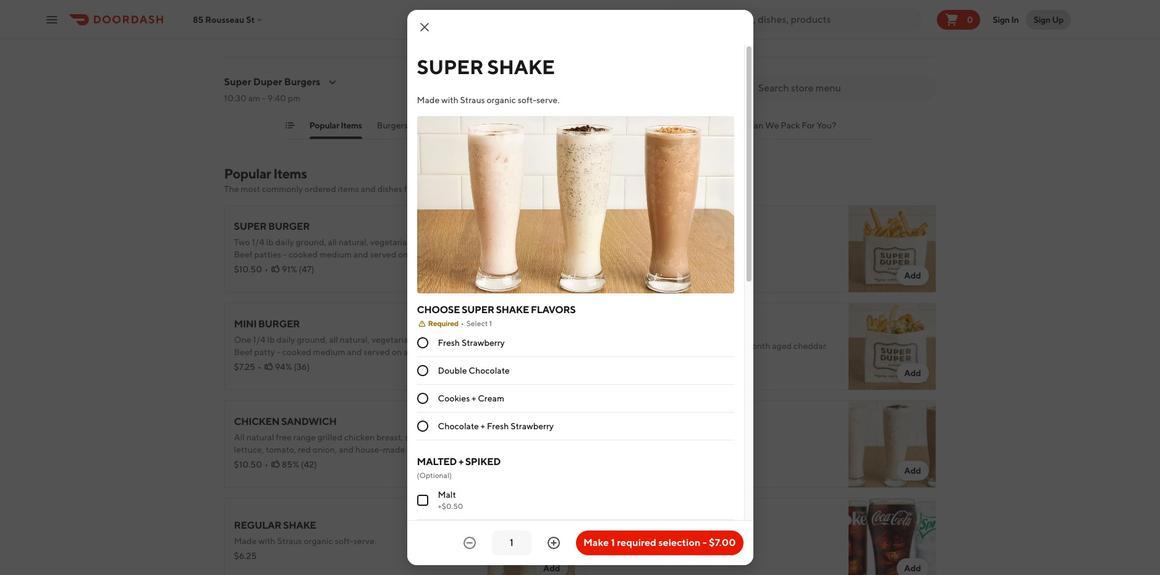 Task type: locate. For each thing, give the bounding box(es) containing it.
ground, up (47)
[[296, 237, 326, 247]]

95% (43)
[[637, 356, 672, 366]]

0 vertical spatial soft-
[[518, 95, 536, 105]]

1/4 up patties
[[252, 237, 264, 247]]

1 horizontal spatial fresh
[[487, 422, 509, 432]]

2 horizontal spatial +
[[481, 422, 485, 432]]

0 vertical spatial red
[[334, 262, 347, 272]]

0 vertical spatial onion,
[[349, 262, 373, 272]]

- inside mini burger one 1/4 lb daily ground, all natural, vegetarian-fed brandt beef patty - cooked medium and served on a fresh baked bun with lettuce, tomato, red onion, and super sauce!
[[277, 347, 280, 357]]

baked for super burger
[[438, 250, 462, 260]]

all inside super burger two 1/4 lb daily ground, all natural, vegetarian-fed brandt beef patties - cooked medium and served on a fresh baked bun with lettuce, tomato, red onion, and super sauce!
[[328, 237, 337, 247]]

2 vertical spatial super
[[462, 304, 494, 316]]

bun inside super burger two 1/4 lb daily ground, all natural, vegetarian-fed brandt beef patties - cooked medium and served on a fresh baked bun with lettuce, tomato, red onion, and super sauce!
[[234, 262, 249, 272]]

fed down required
[[417, 335, 430, 345]]

2 horizontal spatial red
[[334, 262, 347, 272]]

2 vertical spatial served
[[405, 433, 432, 443]]

served for mini burger
[[364, 347, 390, 357]]

1 horizontal spatial popular
[[309, 121, 339, 130]]

vegetarian- down dishes
[[370, 237, 416, 247]]

ground, inside super burger two 1/4 lb daily ground, all natural, vegetarian-fed brandt beef patties - cooked medium and served on a fresh baked bun with lettuce, tomato, red onion, and super sauce!
[[296, 237, 326, 247]]

onion, right (36)
[[332, 360, 356, 370]]

beef inside mini burger one 1/4 lb daily ground, all natural, vegetarian-fed brandt beef patty - cooked medium and served on a fresh baked bun with lettuce, tomato, red onion, and super sauce!
[[234, 347, 252, 357]]

1 vertical spatial burgers
[[377, 121, 408, 130]]

100%
[[638, 545, 660, 555]]

burger inside super burger two 1/4 lb daily ground, all natural, vegetarian-fed brandt beef patties - cooked medium and served on a fresh baked bun with lettuce, tomato, red onion, and super sauce!
[[268, 221, 310, 232]]

1 vertical spatial items
[[273, 166, 307, 182]]

1 horizontal spatial made
[[417, 95, 440, 105]]

Item Search search field
[[758, 82, 926, 95]]

baked
[[438, 250, 462, 260], [431, 347, 456, 357], [255, 457, 280, 467]]

0 vertical spatial $10.50 •
[[234, 265, 268, 274]]

• right $4.75
[[620, 356, 623, 366]]

a inside mini burger one 1/4 lb daily ground, all natural, vegetarian-fed brandt beef patty - cooked medium and served on a fresh baked bun with lettuce, tomato, red onion, and super sauce!
[[404, 347, 408, 357]]

93%
[[639, 258, 656, 268]]

vegetarian- inside mini burger one 1/4 lb daily ground, all natural, vegetarian-fed brandt beef patty - cooked medium and served on a fresh baked bun with lettuce, tomato, red onion, and super sauce!
[[371, 335, 417, 345]]

red inside super burger two 1/4 lb daily ground, all natural, vegetarian-fed brandt beef patties - cooked medium and served on a fresh baked bun with lettuce, tomato, red onion, and super sauce!
[[334, 262, 347, 272]]

sign in link
[[985, 7, 1026, 32]]

1/4 up patty
[[253, 335, 265, 345]]

0 vertical spatial made
[[417, 95, 440, 105]]

a for mini burger
[[404, 347, 408, 357]]

onion, right (47)
[[349, 262, 373, 272]]

0 horizontal spatial burgers
[[284, 76, 320, 88]]

ground, for super burger
[[296, 237, 326, 247]]

10:30 am - 9:40 pm
[[224, 93, 301, 103]]

malted + spiked group
[[417, 456, 734, 521]]

0 vertical spatial natural,
[[339, 237, 369, 247]]

beef down the two
[[234, 250, 252, 260]]

baked left the 85%
[[255, 457, 280, 467]]

with inside regular shake made with straus organic soft-serve. $6.25
[[258, 536, 276, 546]]

cooked up (47)
[[288, 250, 318, 260]]

add button for french fries
[[897, 266, 929, 286]]

soft- inside regular shake made with straus organic soft-serve. $6.25
[[335, 536, 354, 546]]

with
[[441, 95, 458, 105], [251, 262, 268, 272], [655, 341, 672, 351], [234, 360, 251, 370], [433, 433, 450, 443], [619, 439, 636, 449], [258, 536, 276, 546]]

1 vertical spatial red
[[317, 360, 330, 370]]

patties
[[254, 250, 281, 260]]

malted + spiked (optional)
[[417, 456, 501, 480]]

fresh left garlic
[[674, 341, 694, 351]]

medium inside mini burger one 1/4 lb daily ground, all natural, vegetarian-fed brandt beef patty - cooked medium and served on a fresh baked bun with lettuce, tomato, red onion, and super sauce!
[[313, 347, 345, 357]]

popular
[[309, 121, 339, 130], [224, 166, 271, 182]]

shake up fries
[[487, 55, 555, 78]]

super up the two
[[234, 221, 266, 232]]

0 horizontal spatial straus
[[277, 536, 302, 546]]

add button for fountain soda
[[897, 559, 929, 575]]

all inside mini burger one 1/4 lb daily ground, all natural, vegetarian-fed brandt beef patty - cooked medium and served on a fresh baked bun with lettuce, tomato, red onion, and super sauce!
[[329, 335, 338, 345]]

shake right "regular" in the bottom left of the page
[[283, 520, 316, 532]]

2 horizontal spatial made
[[595, 439, 618, 449]]

made
[[417, 95, 440, 105], [595, 439, 618, 449], [234, 536, 257, 546]]

made with straus organic soft-serve. inside the super shake dialog
[[417, 95, 560, 105]]

patty
[[254, 347, 275, 357]]

baked inside mini burger one 1/4 lb daily ground, all natural, vegetarian-fed brandt beef patty - cooked medium and served on a fresh baked bun with lettuce, tomato, red onion, and super sauce!
[[431, 347, 456, 357]]

garlic
[[695, 341, 717, 351]]

with inside the super shake dialog
[[441, 95, 458, 105]]

1 vertical spatial sauce!
[[399, 360, 426, 370]]

mini
[[234, 318, 256, 330]]

1 vertical spatial strawberry
[[511, 422, 554, 432]]

• down know
[[622, 258, 626, 268]]

daily up patties
[[275, 237, 294, 247]]

1 vertical spatial served
[[364, 347, 390, 357]]

- right am
[[262, 93, 266, 103]]

0 vertical spatial daily
[[275, 237, 294, 247]]

$10.50 • down patties
[[234, 265, 268, 274]]

burgers up pm
[[284, 76, 320, 88]]

brandt down store
[[431, 237, 458, 247]]

grilled
[[318, 433, 342, 443]]

organic
[[487, 95, 516, 105], [665, 439, 694, 449], [304, 536, 333, 546]]

sauce! inside mini burger one 1/4 lb daily ground, all natural, vegetarian-fed brandt beef patty - cooked medium and served on a fresh baked bun with lettuce, tomato, red onion, and super sauce!
[[399, 360, 426, 370]]

$10.50 • down natural
[[234, 460, 268, 470]]

1 vertical spatial on
[[392, 347, 402, 357]]

lettuce, down all
[[234, 445, 264, 455]]

+ for cookies
[[472, 394, 476, 404]]

beef down one
[[234, 347, 252, 357]]

sauce! up choose
[[416, 262, 443, 272]]

fresh up double chocolate option
[[410, 347, 430, 357]]

items inside popular items the most commonly ordered items and dishes from this store
[[273, 166, 307, 182]]

make
[[583, 537, 609, 549]]

0 vertical spatial 1
[[489, 319, 492, 328]]

chicken sandwich image
[[487, 400, 575, 488]]

fed for super burger
[[416, 237, 429, 247]]

lettuce, down patty
[[253, 360, 283, 370]]

0 horizontal spatial red
[[298, 445, 311, 455]]

two
[[234, 237, 250, 247]]

1 vertical spatial shake
[[496, 304, 529, 316]]

tomato, inside mini burger one 1/4 lb daily ground, all natural, vegetarian-fed brandt beef patty - cooked medium and served on a fresh baked bun with lettuce, tomato, red onion, and super sauce!
[[285, 360, 315, 370]]

+ left cream
[[472, 394, 476, 404]]

2 $10.50 • from the top
[[234, 460, 268, 470]]

-
[[262, 93, 266, 103], [283, 250, 287, 260], [277, 347, 280, 357], [703, 537, 707, 549]]

super up select
[[462, 304, 494, 316]]

1 $10.50 from the top
[[234, 265, 262, 274]]

0 vertical spatial lb
[[266, 237, 274, 247]]

1 vertical spatial soft-
[[696, 439, 714, 449]]

fresh up choose
[[416, 250, 436, 260]]

burgers & sandwiches
[[377, 121, 463, 130]]

what else can we pack for you? button
[[705, 119, 836, 139]]

store
[[440, 184, 460, 194]]

served inside mini burger one 1/4 lb daily ground, all natural, vegetarian-fed brandt beef patty - cooked medium and served on a fresh baked bun with lettuce, tomato, red onion, and super sauce!
[[364, 347, 390, 357]]

0 vertical spatial vegetarian-
[[370, 237, 416, 247]]

• left the 85%
[[265, 460, 268, 470]]

sauce! inside super burger two 1/4 lb daily ground, all natural, vegetarian-fed brandt beef patties - cooked medium and served on a fresh baked bun with lettuce, tomato, red onion, and super sauce!
[[416, 262, 443, 272]]

on inside mini burger one 1/4 lb daily ground, all natural, vegetarian-fed brandt beef patty - cooked medium and served on a fresh baked bun with lettuce, tomato, red onion, and super sauce!
[[392, 347, 402, 357]]

bun for mini burger
[[457, 347, 473, 357]]

fed for mini burger
[[417, 335, 430, 345]]

cooked for mini burger
[[282, 347, 311, 357]]

+
[[472, 394, 476, 404], [481, 422, 485, 432], [459, 456, 463, 468]]

malted
[[417, 456, 457, 468]]

items for popular items
[[341, 121, 362, 130]]

beef for mini burger
[[234, 347, 252, 357]]

red inside mini burger one 1/4 lb daily ground, all natural, vegetarian-fed brandt beef patty - cooked medium and served on a fresh baked bun with lettuce, tomato, red onion, and super sauce!
[[317, 360, 330, 370]]

&
[[409, 121, 415, 130]]

1 vertical spatial fresh
[[487, 422, 509, 432]]

cones
[[665, 121, 690, 130]]

sauce! down 'fresh strawberry' radio in the bottom left of the page
[[399, 360, 426, 370]]

a inside super burger two 1/4 lb daily ground, all natural, vegetarian-fed brandt beef patties - cooked medium and served on a fresh baked bun with lettuce, tomato, red onion, and super sauce!
[[410, 250, 414, 260]]

brandt down required
[[432, 335, 459, 345]]

0 horizontal spatial organic
[[304, 536, 333, 546]]

flavors
[[531, 304, 576, 316]]

2 sign from the left
[[1034, 15, 1051, 24]]

cream
[[478, 394, 504, 404]]

made up burgers & sandwiches
[[417, 95, 440, 105]]

6-
[[735, 341, 744, 351]]

1 vertical spatial made with straus organic soft-serve.
[[595, 439, 738, 449]]

made
[[383, 445, 405, 455]]

1 vertical spatial $10.50 •
[[234, 460, 268, 470]]

fresh down required
[[438, 338, 460, 348]]

cooked up 94% (36)
[[282, 347, 311, 357]]

baked for mini burger
[[431, 347, 456, 357]]

2 vertical spatial on
[[459, 445, 469, 455]]

1 vertical spatial popular
[[224, 166, 271, 182]]

0 vertical spatial burger
[[268, 221, 310, 232]]

1 vertical spatial baked
[[431, 347, 456, 357]]

shake left the flavors
[[496, 304, 529, 316]]

fed down the this
[[416, 237, 429, 247]]

$10.50 •
[[234, 265, 268, 274], [234, 460, 268, 470]]

1/4 inside super burger two 1/4 lb daily ground, all natural, vegetarian-fed brandt beef patties - cooked medium and served on a fresh baked bun with lettuce, tomato, red onion, and super sauce!
[[252, 237, 264, 247]]

0 horizontal spatial 1
[[489, 319, 492, 328]]

super for super burger two 1/4 lb daily ground, all natural, vegetarian-fed brandt beef patties - cooked medium and served on a fresh baked bun with lettuce, tomato, red onion, and super sauce!
[[234, 221, 266, 232]]

on inside super burger two 1/4 lb daily ground, all natural, vegetarian-fed brandt beef patties - cooked medium and served on a fresh baked bun with lettuce, tomato, red onion, and super sauce!
[[398, 250, 408, 260]]

organic shakes button
[[589, 119, 650, 139]]

$3.50 •
[[595, 545, 625, 555]]

items up popular items the most commonly ordered items and dishes from this store
[[341, 121, 362, 130]]

none checkbox inside malted + spiked group
[[417, 495, 428, 506]]

super burger two 1/4 lb daily ground, all natural, vegetarian-fed brandt beef patties - cooked medium and served on a fresh baked bun with lettuce, tomato, red onion, and super sauce!
[[234, 221, 462, 272]]

salad button
[[478, 119, 500, 139]]

commonly
[[262, 184, 303, 194]]

add for super burger
[[543, 271, 560, 281]]

0 horizontal spatial strawberry
[[462, 338, 505, 348]]

burgers left &
[[377, 121, 408, 130]]

1 vertical spatial a
[[404, 347, 408, 357]]

• for one 1/4 lb daily ground, all natural, vegetarian-fed brandt beef patty - cooked medium and served on a fresh baked bun with lettuce, tomato, red onion, and super sauce!
[[258, 362, 261, 372]]

95%
[[637, 356, 654, 366]]

cooked inside mini burger one 1/4 lb daily ground, all natural, vegetarian-fed brandt beef patty - cooked medium and served on a fresh baked bun with lettuce, tomato, red onion, and super sauce!
[[282, 347, 311, 357]]

and
[[361, 184, 376, 194], [353, 250, 368, 260], [375, 262, 390, 272], [719, 341, 734, 351], [347, 347, 362, 357], [358, 360, 372, 370], [339, 445, 354, 455]]

Fresh Strawberry radio
[[417, 338, 428, 349]]

1 inside make 1 required selection - $7.00 button
[[611, 537, 615, 549]]

Chocolate + Fresh Strawberry radio
[[417, 421, 428, 432]]

served
[[370, 250, 396, 260], [364, 347, 390, 357], [405, 433, 432, 443]]

1 vertical spatial made
[[595, 439, 618, 449]]

fed inside mini burger one 1/4 lb daily ground, all natural, vegetarian-fed brandt beef patty - cooked medium and served on a fresh baked bun with lettuce, tomato, red onion, and super sauce!
[[417, 335, 430, 345]]

1/4
[[252, 237, 264, 247], [253, 335, 265, 345]]

2 $10.50 from the top
[[234, 460, 262, 470]]

1 horizontal spatial bun
[[457, 347, 473, 357]]

1 sign from the left
[[993, 15, 1010, 24]]

94%
[[275, 362, 292, 372]]

burger up patty
[[258, 318, 300, 330]]

0 vertical spatial items
[[341, 121, 362, 130]]

0 horizontal spatial made with straus organic soft-serve.
[[417, 95, 560, 105]]

• left select
[[461, 319, 464, 328]]

super
[[224, 76, 251, 88], [391, 262, 415, 272], [374, 360, 397, 370]]

natural, inside mini burger one 1/4 lb daily ground, all natural, vegetarian-fed brandt beef patty - cooked medium and served on a fresh baked bun with lettuce, tomato, red onion, and super sauce!
[[340, 335, 370, 345]]

fresh down cream
[[487, 422, 509, 432]]

burger up patties
[[268, 221, 310, 232]]

super inside mini burger one 1/4 lb daily ground, all natural, vegetarian-fed brandt beef patty - cooked medium and served on a fresh baked bun with lettuce, tomato, red onion, and super sauce!
[[374, 360, 397, 370]]

1 vertical spatial super
[[391, 262, 415, 272]]

chocolate up cream
[[469, 366, 510, 376]]

(73)
[[658, 258, 673, 268]]

0 vertical spatial serve.
[[536, 95, 560, 105]]

ground, up (36)
[[297, 335, 327, 345]]

91% (47)
[[282, 265, 314, 274]]

tomato, down "free"
[[266, 445, 296, 455]]

cooked
[[288, 250, 318, 260], [282, 347, 311, 357]]

tomato, for super burger
[[302, 262, 332, 272]]

0 vertical spatial organic
[[487, 95, 516, 105]]

all for super burger
[[328, 237, 337, 247]]

close super shake image
[[417, 20, 432, 35]]

super shake dialog
[[407, 10, 753, 575]]

1 vertical spatial super
[[234, 221, 266, 232]]

fed inside super burger two 1/4 lb daily ground, all natural, vegetarian-fed brandt beef patties - cooked medium and served on a fresh baked bun with lettuce, tomato, red onion, and super sauce!
[[416, 237, 429, 247]]

daily
[[275, 237, 294, 247], [276, 335, 295, 345]]

lb inside mini burger one 1/4 lb daily ground, all natural, vegetarian-fed brandt beef patty - cooked medium and served on a fresh baked bun with lettuce, tomato, red onion, and super sauce!
[[267, 335, 275, 345]]

super down close super shake 'icon'
[[417, 55, 483, 78]]

onion, inside super burger two 1/4 lb daily ground, all natural, vegetarian-fed brandt beef patties - cooked medium and served on a fresh baked bun with lettuce, tomato, red onion, and super sauce!
[[349, 262, 373, 272]]

1 vertical spatial brandt
[[432, 335, 459, 345]]

+ for chocolate
[[481, 422, 485, 432]]

onion,
[[349, 262, 373, 272], [332, 360, 356, 370], [313, 445, 337, 455]]

decrease quantity by 1 image
[[462, 536, 477, 551]]

0 horizontal spatial popular
[[224, 166, 271, 182]]

0 horizontal spatial soft-
[[335, 536, 354, 546]]

+ inside malted + spiked (optional)
[[459, 456, 463, 468]]

fed
[[416, 237, 429, 247], [417, 335, 430, 345]]

1/4 inside mini burger one 1/4 lb daily ground, all natural, vegetarian-fed brandt beef patty - cooked medium and served on a fresh baked bun with lettuce, tomato, red onion, and super sauce!
[[253, 335, 265, 345]]

0 horizontal spatial serve.
[[353, 536, 377, 546]]

0 vertical spatial ground,
[[296, 237, 326, 247]]

0 vertical spatial $10.50
[[234, 265, 262, 274]]

+ left spiked
[[459, 456, 463, 468]]

2 beef from the top
[[234, 347, 252, 357]]

bun inside mini burger one 1/4 lb daily ground, all natural, vegetarian-fed brandt beef patty - cooked medium and served on a fresh baked bun with lettuce, tomato, red onion, and super sauce!
[[457, 347, 473, 357]]

super shake
[[417, 55, 555, 78]]

0 horizontal spatial made
[[234, 536, 257, 546]]

0
[[967, 15, 973, 24]]

red for mini burger
[[317, 360, 330, 370]]

• right $7.25
[[258, 362, 261, 372]]

medium inside super burger two 1/4 lb daily ground, all natural, vegetarian-fed brandt beef patties - cooked medium and served on a fresh baked bun with lettuce, tomato, red onion, and super sauce!
[[319, 250, 352, 260]]

open menu image
[[44, 12, 59, 27]]

1 vertical spatial all
[[329, 335, 338, 345]]

shake for super shake
[[487, 55, 555, 78]]

sauce! for mini burger
[[399, 360, 426, 370]]

tomato, right 91%
[[302, 262, 332, 272]]

lettuce, for super
[[270, 262, 300, 272]]

0 vertical spatial fed
[[416, 237, 429, 247]]

duper
[[253, 76, 282, 88]]

• right $3.50
[[621, 545, 625, 555]]

fresh down all
[[234, 457, 254, 467]]

from
[[404, 184, 422, 194]]

$10.50 down patties
[[234, 265, 262, 274]]

chocolate
[[469, 366, 510, 376], [438, 422, 479, 432]]

add for fountain soda
[[904, 564, 921, 574]]

house-
[[355, 445, 383, 455]]

lettuce, inside mini burger one 1/4 lb daily ground, all natural, vegetarian-fed brandt beef patty - cooked medium and served on a fresh baked bun with lettuce, tomato, red onion, and super sauce!
[[253, 360, 283, 370]]

popular up most
[[224, 166, 271, 182]]

0 vertical spatial served
[[370, 250, 396, 260]]

2 horizontal spatial soft-
[[696, 439, 714, 449]]

ground, inside mini burger one 1/4 lb daily ground, all natural, vegetarian-fed brandt beef patty - cooked medium and served on a fresh baked bun with lettuce, tomato, red onion, and super sauce!
[[297, 335, 327, 345]]

1 vertical spatial 1/4
[[253, 335, 265, 345]]

super inside super burger two 1/4 lb daily ground, all natural, vegetarian-fed brandt beef patties - cooked medium and served on a fresh baked bun with lettuce, tomato, red onion, and super sauce!
[[234, 221, 266, 232]]

onion, for mini burger
[[332, 360, 356, 370]]

you
[[595, 244, 610, 253]]

sign up
[[1034, 15, 1064, 24]]

add
[[543, 271, 560, 281], [904, 271, 921, 281], [904, 368, 921, 378], [904, 466, 921, 476], [543, 564, 560, 574], [904, 564, 921, 574]]

0 vertical spatial burgers
[[284, 76, 320, 88]]

fresh inside super burger two 1/4 lb daily ground, all natural, vegetarian-fed brandt beef patties - cooked medium and served on a fresh baked bun with lettuce, tomato, red onion, and super sauce!
[[416, 250, 436, 260]]

$10.50 down all
[[234, 460, 262, 470]]

with inside mini burger one 1/4 lb daily ground, all natural, vegetarian-fed brandt beef patty - cooked medium and served on a fresh baked bun with lettuce, tomato, red onion, and super sauce!
[[234, 360, 251, 370]]

2 vertical spatial onion,
[[313, 445, 337, 455]]

1 horizontal spatial burgers
[[377, 121, 408, 130]]

(43)
[[656, 356, 672, 366]]

onion, inside mini burger one 1/4 lb daily ground, all natural, vegetarian-fed brandt beef patty - cooked medium and served on a fresh baked bun with lettuce, tomato, red onion, and super sauce!
[[332, 360, 356, 370]]

tomato, right $7.25 •
[[285, 360, 315, 370]]

cooked for super burger
[[288, 250, 318, 260]]

1 vertical spatial straus
[[638, 439, 663, 449]]

- right patty
[[277, 347, 280, 357]]

None checkbox
[[417, 495, 428, 506]]

1 horizontal spatial serve.
[[536, 95, 560, 105]]

brandt
[[431, 237, 458, 247], [432, 335, 459, 345]]

brandt for super burger
[[431, 237, 458, 247]]

1 horizontal spatial a
[[410, 250, 414, 260]]

popular up popular items the most commonly ordered items and dishes from this store
[[309, 121, 339, 130]]

red down range
[[298, 445, 311, 455]]

onion, up bun.
[[313, 445, 337, 455]]

brandt inside super burger two 1/4 lb daily ground, all natural, vegetarian-fed brandt beef patties - cooked medium and served on a fresh baked bun with lettuce, tomato, red onion, and super sauce!
[[431, 237, 458, 247]]

lettuce, inside super burger two 1/4 lb daily ground, all natural, vegetarian-fed brandt beef patties - cooked medium and served on a fresh baked bun with lettuce, tomato, red onion, and super sauce!
[[270, 262, 300, 272]]

daily up 94%
[[276, 335, 295, 345]]

sign left the up
[[1034, 15, 1051, 24]]

1 horizontal spatial red
[[317, 360, 330, 370]]

red right (36)
[[317, 360, 330, 370]]

1 beef from the top
[[234, 250, 252, 260]]

select
[[466, 319, 488, 328]]

tomato, inside super burger two 1/4 lb daily ground, all natural, vegetarian-fed brandt beef patties - cooked medium and served on a fresh baked bun with lettuce, tomato, red onion, and super sauce!
[[302, 262, 332, 272]]

vegetarian- up double chocolate option
[[371, 335, 417, 345]]

1 right select
[[489, 319, 492, 328]]

0 vertical spatial straus
[[460, 95, 485, 105]]

1 right make
[[611, 537, 615, 549]]

1 horizontal spatial made with straus organic soft-serve.
[[595, 439, 738, 449]]

1 vertical spatial natural,
[[340, 335, 370, 345]]

served inside super burger two 1/4 lb daily ground, all natural, vegetarian-fed brandt beef patties - cooked medium and served on a fresh baked bun with lettuce, tomato, red onion, and super sauce!
[[370, 250, 396, 260]]

+ down cream
[[481, 422, 485, 432]]

tomato, for mini burger
[[285, 360, 315, 370]]

items up 'commonly'
[[273, 166, 307, 182]]

1 vertical spatial bun
[[457, 347, 473, 357]]

1 vertical spatial lettuce,
[[253, 360, 283, 370]]

drinks
[[549, 121, 574, 130]]

- inside super burger two 1/4 lb daily ground, all natural, vegetarian-fed brandt beef patties - cooked medium and served on a fresh baked bun with lettuce, tomato, red onion, and super sauce!
[[283, 250, 287, 260]]

1/4 for mini
[[253, 335, 265, 345]]

soda
[[648, 526, 676, 538]]

baked up double
[[431, 347, 456, 357]]

0 horizontal spatial sign
[[993, 15, 1010, 24]]

natural, inside super burger two 1/4 lb daily ground, all natural, vegetarian-fed brandt beef patties - cooked medium and served on a fresh baked bun with lettuce, tomato, red onion, and super sauce!
[[339, 237, 369, 247]]

daily for mini burger
[[276, 335, 295, 345]]

+$0.50
[[438, 502, 463, 511]]

chocolate + fresh strawberry
[[438, 422, 554, 432]]

sign
[[993, 15, 1010, 24], [1034, 15, 1051, 24]]

2 vertical spatial soft-
[[335, 536, 354, 546]]

beef inside super burger two 1/4 lb daily ground, all natural, vegetarian-fed brandt beef patties - cooked medium and served on a fresh baked bun with lettuce, tomato, red onion, and super sauce!
[[234, 250, 252, 260]]

super for super shake
[[417, 55, 483, 78]]

we
[[765, 121, 779, 130]]

2 horizontal spatial a
[[470, 445, 475, 455]]

vegetarian- for super burger
[[370, 237, 416, 247]]

1 vertical spatial vegetarian-
[[371, 335, 417, 345]]

1 vertical spatial medium
[[313, 347, 345, 357]]

0 vertical spatial cooked
[[288, 250, 318, 260]]

made up malted + spiked group at bottom
[[595, 439, 618, 449]]

0 vertical spatial made with straus organic soft-serve.
[[417, 95, 560, 105]]

lettuce, down patties
[[270, 262, 300, 272]]

85% (42)
[[282, 460, 317, 470]]

2 vertical spatial serve.
[[353, 536, 377, 546]]

brandt inside mini burger one 1/4 lb daily ground, all natural, vegetarian-fed brandt beef patty - cooked medium and served on a fresh baked bun with lettuce, tomato, red onion, and super sauce!
[[432, 335, 459, 345]]

- left $7.00
[[703, 537, 707, 549]]

made with straus organic soft-serve.
[[417, 95, 560, 105], [595, 439, 738, 449]]

bun down the two
[[234, 262, 249, 272]]

natural, for super burger
[[339, 237, 369, 247]]

0 horizontal spatial +
[[459, 456, 463, 468]]

$10.50 for chicken
[[234, 460, 262, 470]]

1 vertical spatial $10.50
[[234, 460, 262, 470]]

organic shakes
[[589, 121, 650, 130]]

daily inside super burger two 1/4 lb daily ground, all natural, vegetarian-fed brandt beef patties - cooked medium and served on a fresh baked bun with lettuce, tomato, red onion, and super sauce!
[[275, 237, 294, 247]]

85
[[193, 15, 203, 24]]

1 horizontal spatial organic
[[487, 95, 516, 105]]

cheddar.
[[793, 341, 828, 351]]

0 vertical spatial bun
[[234, 262, 249, 272]]

lb up patty
[[267, 335, 275, 345]]

0 vertical spatial popular
[[309, 121, 339, 130]]

red right (47)
[[334, 262, 347, 272]]

super shake image
[[848, 400, 936, 488]]

made inside the super shake dialog
[[417, 95, 440, 105]]

sign left in
[[993, 15, 1010, 24]]

- up 91%
[[283, 250, 287, 260]]

+ for malted
[[459, 456, 463, 468]]

2 vertical spatial made
[[234, 536, 257, 546]]

0 vertical spatial shake
[[487, 55, 555, 78]]

1 horizontal spatial +
[[472, 394, 476, 404]]

super inside super burger two 1/4 lb daily ground, all natural, vegetarian-fed brandt beef patties - cooked medium and served on a fresh baked bun with lettuce, tomato, red onion, and super sauce!
[[391, 262, 415, 272]]

serve. inside regular shake made with straus organic soft-serve. $6.25
[[353, 536, 377, 546]]

baked inside super burger two 1/4 lb daily ground, all natural, vegetarian-fed brandt beef patties - cooked medium and served on a fresh baked bun with lettuce, tomato, red onion, and super sauce!
[[438, 250, 462, 260]]

94% (36)
[[275, 362, 310, 372]]

double
[[438, 366, 467, 376]]

add button
[[536, 266, 568, 286], [897, 266, 929, 286], [897, 363, 929, 383], [897, 461, 929, 481], [536, 559, 568, 575], [897, 559, 929, 575]]

daily inside mini burger one 1/4 lb daily ground, all natural, vegetarian-fed brandt beef patty - cooked medium and served on a fresh baked bun with lettuce, tomato, red onion, and super sauce!
[[276, 335, 295, 345]]

1 $10.50 • from the top
[[234, 265, 268, 274]]

0 vertical spatial a
[[410, 250, 414, 260]]

$10.50 • for super
[[234, 265, 268, 274]]

shakes
[[622, 121, 650, 130]]

lb inside super burger two 1/4 lb daily ground, all natural, vegetarian-fed brandt beef patties - cooked medium and served on a fresh baked bun with lettuce, tomato, red onion, and super sauce!
[[266, 237, 274, 247]]

2 vertical spatial super
[[374, 360, 397, 370]]

lb up patties
[[266, 237, 274, 247]]

cooked inside super burger two 1/4 lb daily ground, all natural, vegetarian-fed brandt beef patties - cooked medium and served on a fresh baked bun with lettuce, tomato, red onion, and super sauce!
[[288, 250, 318, 260]]

• down patties
[[265, 265, 268, 274]]

vegetarian- inside super burger two 1/4 lb daily ground, all natural, vegetarian-fed brandt beef patties - cooked medium and served on a fresh baked bun with lettuce, tomato, red onion, and super sauce!
[[370, 237, 416, 247]]

(47)
[[299, 265, 314, 274]]

fresh inside chicken sandwich all natural free range grilled chicken breast, served with lettuce, tomato, red onion, and house-made chipotle aioli on a fresh baked ciabatta bun.
[[234, 457, 254, 467]]

0 vertical spatial fresh
[[438, 338, 460, 348]]

made up $6.25
[[234, 536, 257, 546]]

0 vertical spatial brandt
[[431, 237, 458, 247]]

fresh
[[416, 250, 436, 260], [674, 341, 694, 351], [410, 347, 430, 357], [234, 457, 254, 467]]

what else can we pack for you?
[[705, 121, 836, 130]]

shake inside regular shake made with straus organic soft-serve. $6.25
[[283, 520, 316, 532]]

chocolate up aioli
[[438, 422, 479, 432]]

baked up choose
[[438, 250, 462, 260]]

burger inside mini burger one 1/4 lb daily ground, all natural, vegetarian-fed brandt beef patty - cooked medium and served on a fresh baked bun with lettuce, tomato, red onion, and super sauce!
[[258, 318, 300, 330]]

popular inside popular items the most commonly ordered items and dishes from this store
[[224, 166, 271, 182]]

0 vertical spatial on
[[398, 250, 408, 260]]

baked inside chicken sandwich all natural free range grilled chicken breast, served with lettuce, tomato, red onion, and house-made chipotle aioli on a fresh baked ciabatta bun.
[[255, 457, 280, 467]]

red inside chicken sandwich all natural free range grilled chicken breast, served with lettuce, tomato, red onion, and house-made chipotle aioli on a fresh baked ciabatta bun.
[[298, 445, 311, 455]]

bun up double chocolate
[[457, 347, 473, 357]]



Task type: vqa. For each thing, say whether or not it's contained in the screenshot.
tomato, to the middle
yes



Task type: describe. For each thing, give the bounding box(es) containing it.
fountain
[[595, 526, 647, 538]]

$3.50
[[595, 545, 618, 555]]

served inside chicken sandwich all natural free range grilled chicken breast, served with lettuce, tomato, red onion, and house-made chipotle aioli on a fresh baked ciabatta bun.
[[405, 433, 432, 443]]

vegetarian- for mini burger
[[371, 335, 417, 345]]

a inside chicken sandwich all natural free range grilled chicken breast, served with lettuce, tomato, red onion, and house-made chipotle aioli on a fresh baked ciabatta bun.
[[470, 445, 475, 455]]

burgers inside button
[[377, 121, 408, 130]]

with inside chicken sandwich all natural free range grilled chicken breast, served with lettuce, tomato, red onion, and house-made chipotle aioli on a fresh baked ciabatta bun.
[[433, 433, 450, 443]]

• for you know the deal!
[[622, 258, 626, 268]]

cones button
[[665, 119, 690, 139]]

deal!
[[650, 244, 669, 253]]

know
[[612, 244, 633, 253]]

and inside chicken sandwich all natural free range grilled chicken breast, served with lettuce, tomato, red onion, and house-made chipotle aioli on a fresh baked ciabatta bun.
[[339, 445, 354, 455]]

add for regular shake
[[543, 564, 560, 574]]

tomato, inside chicken sandwich all natural free range grilled chicken breast, served with lettuce, tomato, red onion, and house-made chipotle aioli on a fresh baked ciabatta bun.
[[266, 445, 296, 455]]

brandt for mini burger
[[432, 335, 459, 345]]

make 1 required selection - $7.00
[[583, 537, 736, 549]]

fresh strawberry
[[438, 338, 505, 348]]

93% (73)
[[639, 258, 673, 268]]

0 button
[[937, 10, 980, 29]]

and inside popular items the most commonly ordered items and dishes from this store
[[361, 184, 376, 194]]

cookies
[[438, 394, 470, 404]]

soft- inside the super shake dialog
[[518, 95, 536, 105]]

$6.25
[[234, 551, 257, 561]]

all for mini burger
[[329, 335, 338, 345]]

popular items the most commonly ordered items and dishes from this store
[[224, 166, 460, 194]]

fries
[[515, 121, 534, 130]]

add button for super burger
[[536, 266, 568, 286]]

9:40
[[267, 93, 286, 103]]

garlic fries image
[[848, 303, 936, 391]]

• for all natural free range grilled chicken breast, served with lettuce, tomato, red onion, and house-made chipotle aioli on a fresh baked ciabatta bun.
[[265, 460, 268, 470]]

fountain soda image
[[848, 498, 936, 575]]

daily for super burger
[[275, 237, 294, 247]]

85%
[[282, 460, 299, 470]]

2 horizontal spatial organic
[[665, 439, 694, 449]]

$10.50 • for chicken
[[234, 460, 268, 470]]

malt +$0.50
[[438, 490, 463, 511]]

super for mini burger
[[374, 360, 397, 370]]

the
[[635, 244, 648, 253]]

super for super burger
[[391, 262, 415, 272]]

sauce! for super burger
[[416, 262, 443, 272]]

bun for super burger
[[234, 262, 249, 272]]

shake for regular shake made with straus organic soft-serve. $6.25
[[283, 520, 316, 532]]

fries
[[638, 227, 666, 239]]

(optional)
[[417, 471, 452, 480]]

chicken
[[344, 433, 375, 443]]

popular for popular items
[[309, 121, 339, 130]]

malt
[[438, 490, 456, 500]]

popular for popular items the most commonly ordered items and dishes from this store
[[224, 166, 271, 182]]

beef for super burger
[[234, 250, 252, 260]]

on for super burger
[[398, 250, 408, 260]]

lettuce, inside chicken sandwich all natural free range grilled chicken breast, served with lettuce, tomato, red onion, and house-made chipotle aioli on a fresh baked ciabatta bun.
[[234, 445, 264, 455]]

shake inside group
[[496, 304, 529, 316]]

range
[[293, 433, 316, 443]]

aged
[[772, 341, 792, 351]]

in
[[1011, 15, 1019, 24]]

10:30
[[224, 93, 247, 103]]

red for super burger
[[334, 262, 347, 272]]

choose super shake flavors group
[[417, 304, 734, 441]]

serve. inside the super shake dialog
[[536, 95, 560, 105]]

ground, for mini burger
[[297, 335, 327, 345]]

medium for mini burger
[[313, 347, 345, 357]]

aioli
[[441, 445, 457, 455]]

regular shake image
[[487, 498, 575, 575]]

chipotle
[[407, 445, 439, 455]]

$7.25
[[234, 362, 255, 372]]

onion, for super burger
[[349, 262, 373, 272]]

french fries you know the deal!
[[595, 227, 669, 253]]

dishes
[[377, 184, 402, 194]]

0 vertical spatial strawberry
[[462, 338, 505, 348]]

burger for mini burger
[[258, 318, 300, 330]]

• for two 1/4 lb daily ground, all natural, vegetarian-fed brandt beef patties - cooked medium and served on a fresh baked bun with lettuce, tomato, red onion, and super sauce!
[[265, 265, 268, 274]]

straus inside the super shake dialog
[[460, 95, 485, 105]]

mini burger one 1/4 lb daily ground, all natural, vegetarian-fed brandt beef patty - cooked medium and served on a fresh baked bun with lettuce, tomato, red onion, and super sauce!
[[234, 318, 473, 370]]

double chocolate
[[438, 366, 510, 376]]

items
[[338, 184, 359, 194]]

selection
[[658, 537, 701, 549]]

pm
[[288, 93, 301, 103]]

ordered
[[305, 184, 336, 194]]

lettuce, for mini
[[253, 360, 283, 370]]

Current quantity is 1 number field
[[499, 536, 524, 550]]

• inside the choose super shake flavors group
[[461, 319, 464, 328]]

super inside group
[[462, 304, 494, 316]]

most
[[241, 184, 260, 194]]

organic inside regular shake made with straus organic soft-serve. $6.25
[[304, 536, 333, 546]]

(42)
[[301, 460, 317, 470]]

$7.25 •
[[234, 362, 261, 372]]

sign in
[[993, 15, 1019, 24]]

rousseau
[[205, 15, 244, 24]]

sign for sign in
[[993, 15, 1010, 24]]

lb for mini
[[267, 335, 275, 345]]

st
[[246, 15, 255, 24]]

choose super shake flavors
[[417, 304, 576, 316]]

0 vertical spatial super
[[224, 76, 251, 88]]

all
[[234, 433, 245, 443]]

Double Chocolate radio
[[417, 365, 428, 377]]

sandwiches
[[417, 121, 463, 130]]

2 horizontal spatial straus
[[638, 439, 663, 449]]

lb for super
[[266, 237, 274, 247]]

drinks button
[[549, 119, 574, 139]]

made inside regular shake made with straus organic soft-serve. $6.25
[[234, 536, 257, 546]]

fresh inside mini burger one 1/4 lb daily ground, all natural, vegetarian-fed brandt beef patty - cooked medium and served on a fresh baked bun with lettuce, tomato, red onion, and super sauce!
[[410, 347, 430, 357]]

up
[[1052, 15, 1064, 24]]

super burger image
[[487, 205, 575, 293]]

$4.00
[[595, 258, 620, 268]]

91%
[[282, 265, 297, 274]]

a for super burger
[[410, 250, 414, 260]]

0 vertical spatial chocolate
[[469, 366, 510, 376]]

sandwich
[[281, 416, 336, 428]]

popular items
[[309, 121, 362, 130]]

onion, inside chicken sandwich all natural free range grilled chicken breast, served with lettuce, tomato, red onion, and house-made chipotle aioli on a fresh baked ciabatta bun.
[[313, 445, 337, 455]]

pack
[[781, 121, 800, 130]]

100% (9)
[[638, 545, 673, 555]]

medium for super burger
[[319, 250, 352, 260]]

one
[[234, 335, 251, 345]]

85 rousseau st
[[193, 15, 255, 24]]

straus inside regular shake made with straus organic soft-serve. $6.25
[[277, 536, 302, 546]]

the
[[224, 184, 239, 194]]

organic inside the super shake dialog
[[487, 95, 516, 105]]

natural, for mini burger
[[340, 335, 370, 345]]

• select 1
[[461, 319, 492, 328]]

$10.50 for super
[[234, 265, 262, 274]]

(36)
[[294, 362, 310, 372]]

mini burger image
[[487, 303, 575, 391]]

served for super burger
[[370, 250, 396, 260]]

1 vertical spatial chocolate
[[438, 422, 479, 432]]

with inside super burger two 1/4 lb daily ground, all natural, vegetarian-fed brandt beef patties - cooked medium and served on a fresh baked bun with lettuce, tomato, red onion, and super sauce!
[[251, 262, 268, 272]]

regular shake made with straus organic soft-serve. $6.25
[[234, 520, 377, 561]]

natural
[[246, 433, 274, 443]]

$4.75
[[595, 356, 617, 366]]

1 inside the choose super shake flavors group
[[489, 319, 492, 328]]

Cookies + Cream radio
[[417, 393, 428, 404]]

signature fries, with  fresh garlic and 6-month aged cheddar.
[[595, 341, 828, 351]]

2 horizontal spatial serve.
[[714, 439, 738, 449]]

make 1 required selection - $7.00 button
[[576, 531, 743, 556]]

• for signature fries, with  fresh garlic and 6-month aged cheddar.
[[620, 356, 623, 366]]

1/4 for super
[[252, 237, 264, 247]]

add for french fries
[[904, 271, 921, 281]]

choose
[[417, 304, 460, 316]]

burger for super burger
[[268, 221, 310, 232]]

regular
[[234, 520, 281, 532]]

increase quantity by 1 image
[[546, 536, 561, 551]]

what
[[705, 121, 727, 130]]

sign for sign up
[[1034, 15, 1051, 24]]

items for popular items the most commonly ordered items and dishes from this store
[[273, 166, 307, 182]]

- inside button
[[703, 537, 707, 549]]

french fries image
[[848, 205, 936, 293]]

breast,
[[377, 433, 403, 443]]

fountain soda
[[595, 526, 676, 538]]

on inside chicken sandwich all natural free range grilled chicken breast, served with lettuce, tomato, red onion, and house-made chipotle aioli on a fresh baked ciabatta bun.
[[459, 445, 469, 455]]

chicken
[[234, 416, 279, 428]]

(9)
[[662, 545, 673, 555]]

add button for regular shake
[[536, 559, 568, 575]]

0 horizontal spatial fresh
[[438, 338, 460, 348]]

on for mini burger
[[392, 347, 402, 357]]



